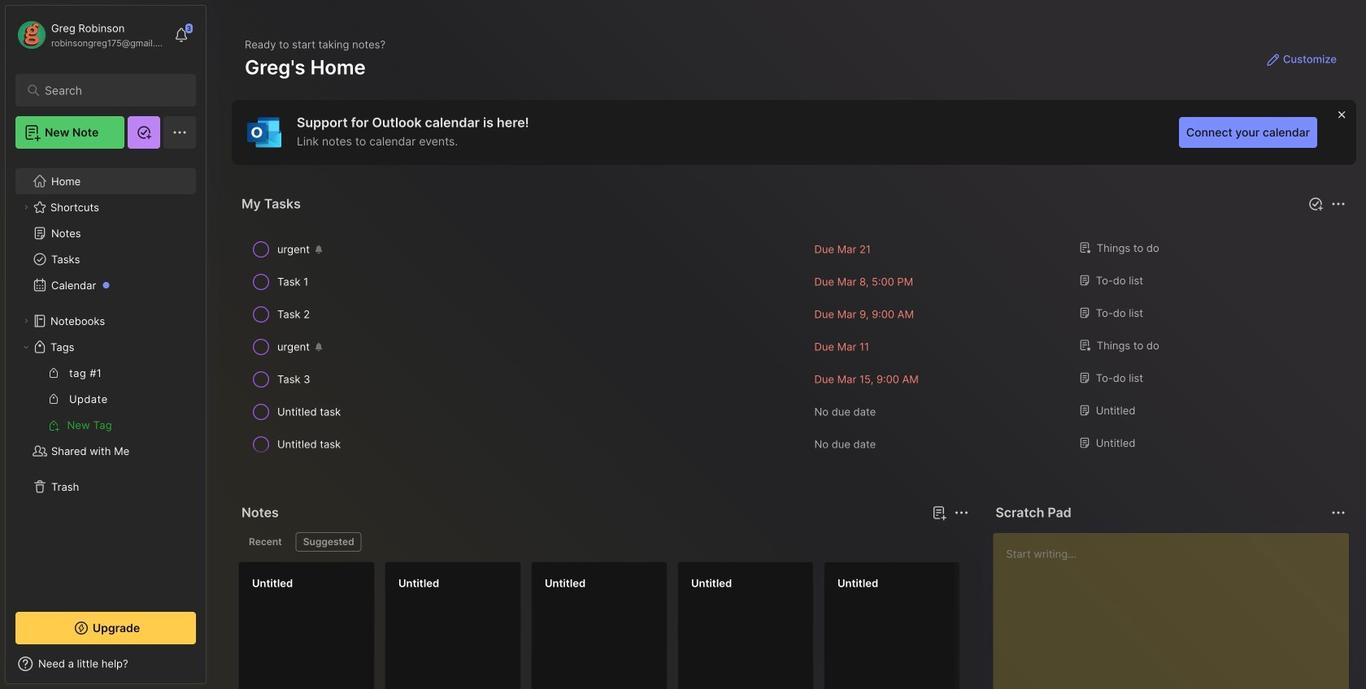 Task type: locate. For each thing, give the bounding box(es) containing it.
0 horizontal spatial tab
[[242, 533, 289, 552]]

tab
[[242, 533, 289, 552], [296, 533, 362, 552]]

None search field
[[45, 81, 174, 100]]

1 vertical spatial row group
[[238, 562, 1367, 690]]

more actions image
[[952, 504, 972, 523]]

1 vertical spatial more actions image
[[1329, 504, 1349, 523]]

group
[[15, 360, 195, 438]]

row group
[[238, 233, 1350, 461], [238, 562, 1367, 690]]

0 vertical spatial row group
[[238, 233, 1350, 461]]

1 tab from the left
[[242, 533, 289, 552]]

tree
[[6, 159, 206, 598]]

More actions field
[[1328, 193, 1350, 216], [950, 502, 973, 525], [1328, 502, 1350, 525]]

tab list
[[242, 533, 967, 552]]

2 more actions image from the top
[[1329, 504, 1349, 523]]

0 vertical spatial more actions image
[[1329, 194, 1349, 214]]

tree inside main element
[[6, 159, 206, 598]]

expand tags image
[[21, 342, 31, 352]]

group inside tree
[[15, 360, 195, 438]]

1 horizontal spatial tab
[[296, 533, 362, 552]]

more actions image
[[1329, 194, 1349, 214], [1329, 504, 1349, 523]]



Task type: describe. For each thing, give the bounding box(es) containing it.
expand notebooks image
[[21, 316, 31, 326]]

Account field
[[15, 19, 166, 51]]

1 more actions image from the top
[[1329, 194, 1349, 214]]

1 row group from the top
[[238, 233, 1350, 461]]

none search field inside main element
[[45, 81, 174, 100]]

click to collapse image
[[205, 660, 218, 679]]

main element
[[0, 0, 212, 690]]

new task image
[[1308, 196, 1324, 212]]

2 tab from the left
[[296, 533, 362, 552]]

2 row group from the top
[[238, 562, 1367, 690]]

Search text field
[[45, 83, 174, 98]]

Start writing… text field
[[1007, 534, 1349, 690]]

WHAT'S NEW field
[[6, 652, 206, 678]]



Task type: vqa. For each thing, say whether or not it's contained in the screenshot.
gary orlando
no



